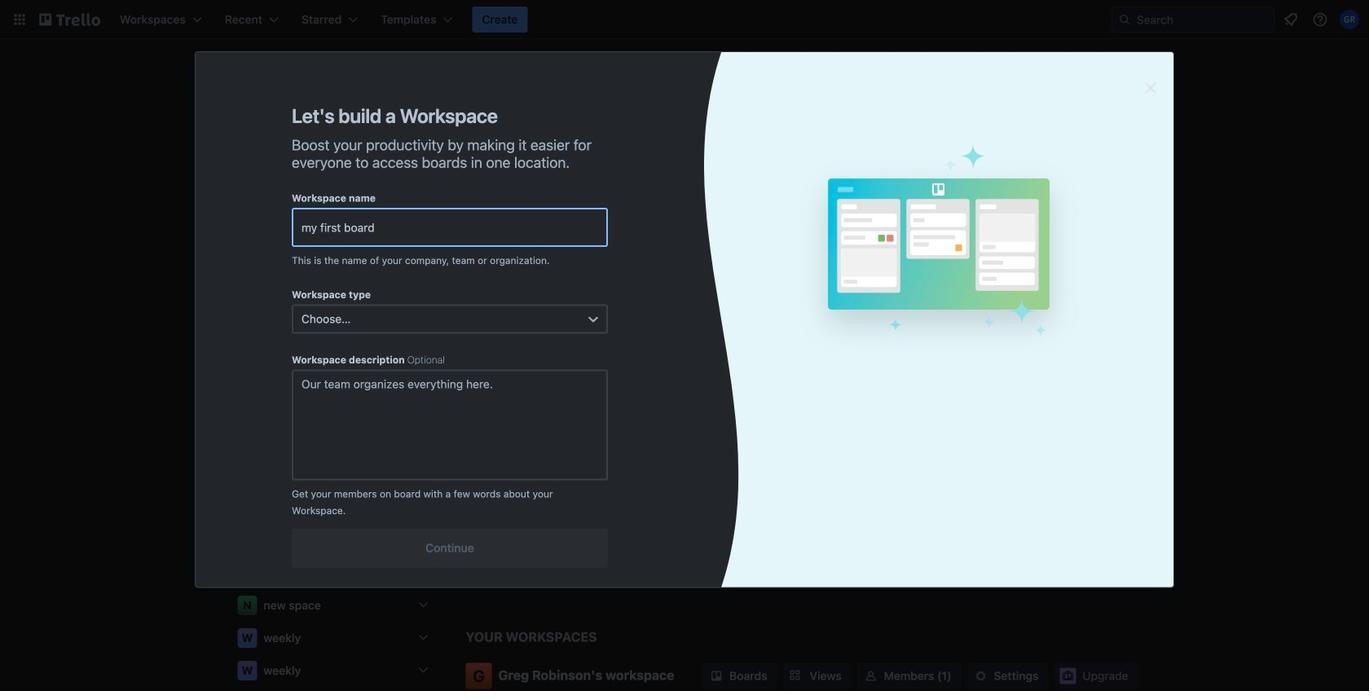 Task type: describe. For each thing, give the bounding box(es) containing it.
0 notifications image
[[1282, 10, 1301, 29]]

primary element
[[0, 0, 1370, 39]]

add image
[[414, 343, 433, 363]]

Our team organizes everything here. text field
[[292, 370, 608, 481]]

2 sm image from the left
[[973, 668, 990, 685]]



Task type: locate. For each thing, give the bounding box(es) containing it.
greg robinson (gregrobinson96) image
[[1340, 10, 1360, 29]]

sm image
[[709, 668, 725, 685], [973, 668, 990, 685]]

Search field
[[1112, 7, 1275, 33]]

Taco's Co. text field
[[292, 208, 608, 247]]

1 sm image from the left
[[709, 668, 725, 685]]

1 horizontal spatial sm image
[[973, 668, 990, 685]]

sm image
[[863, 668, 880, 685]]

0 horizontal spatial sm image
[[709, 668, 725, 685]]

open information menu image
[[1313, 11, 1329, 28]]

search image
[[1119, 13, 1132, 26]]



Task type: vqa. For each thing, say whether or not it's contained in the screenshot.
right many
no



